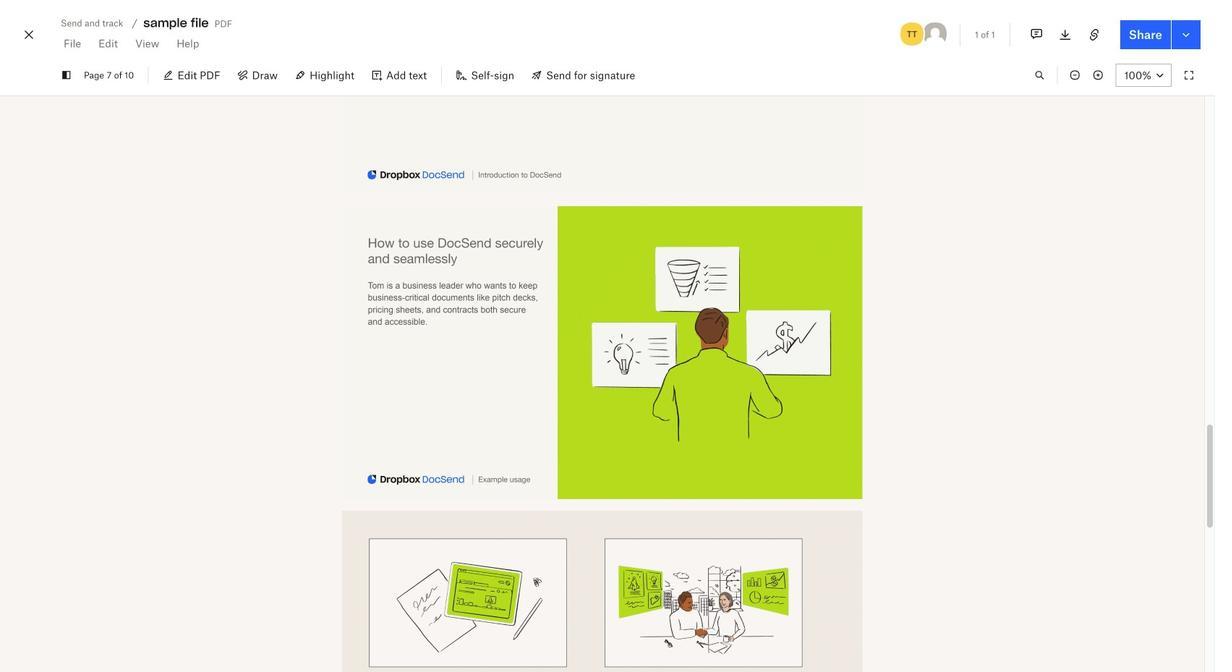 Task type: describe. For each thing, give the bounding box(es) containing it.
3 sample file.pdf image from the top
[[342, 511, 863, 672]]

2 sample file.pdf image from the top
[[342, 206, 863, 499]]



Task type: locate. For each thing, give the bounding box(es) containing it.
1 sample file.pdf image from the top
[[342, 0, 863, 195]]

2 vertical spatial sample file.pdf image
[[342, 511, 863, 672]]

sample file.pdf image
[[342, 0, 863, 195], [342, 206, 863, 499], [342, 511, 863, 672]]

close image
[[20, 23, 38, 46]]

1 vertical spatial sample file.pdf image
[[342, 206, 863, 499]]

0 vertical spatial sample file.pdf image
[[342, 0, 863, 195]]



Task type: vqa. For each thing, say whether or not it's contained in the screenshot.
top sample file.pdf Image
yes



